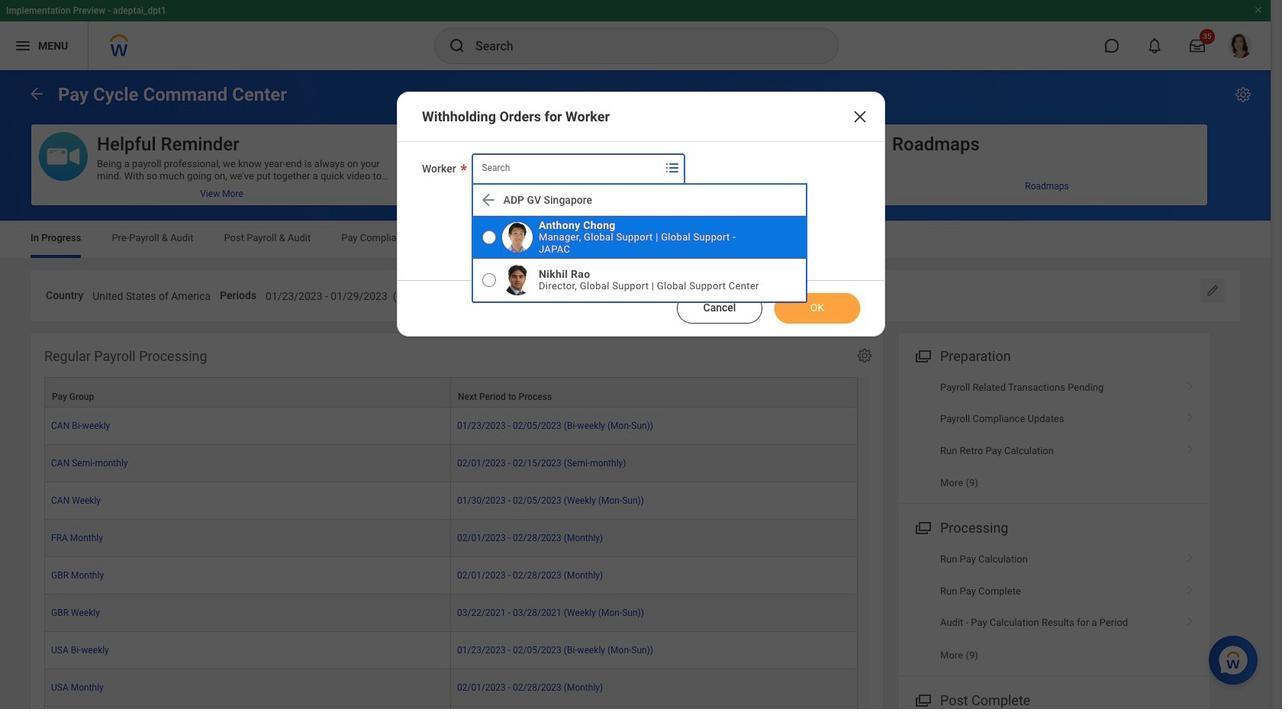 Task type: locate. For each thing, give the bounding box(es) containing it.
nikhil rao image
[[502, 265, 533, 295]]

None text field
[[703, 281, 845, 307]]

0 vertical spatial chevron right image
[[1181, 408, 1201, 423]]

cell
[[44, 707, 451, 709], [451, 707, 858, 709]]

2 row from the top
[[44, 407, 858, 445]]

1 vertical spatial menu group image
[[912, 689, 933, 709]]

1 vertical spatial list
[[898, 544, 1210, 671]]

0 vertical spatial menu group image
[[912, 345, 933, 365]]

arrow left image
[[479, 191, 497, 209]]

search image
[[448, 37, 466, 55]]

2 vertical spatial chevron right image
[[1181, 580, 1201, 595]]

1 chevron right image from the top
[[1181, 376, 1201, 391]]

main content
[[0, 70, 1271, 709]]

menu group image
[[912, 345, 933, 365], [912, 689, 933, 709]]

1 vertical spatial chevron right image
[[1181, 548, 1201, 564]]

6 row from the top
[[44, 557, 858, 595]]

banner
[[0, 0, 1271, 70]]

prompts image
[[663, 159, 681, 177]]

2 chevron right image from the top
[[1181, 439, 1201, 455]]

chevron right image
[[1181, 408, 1201, 423], [1181, 439, 1201, 455], [1181, 612, 1201, 627]]

edit image
[[1205, 283, 1221, 298]]

list
[[898, 372, 1210, 499], [898, 544, 1210, 671]]

0 vertical spatial list
[[898, 372, 1210, 499]]

0 vertical spatial chevron right image
[[1181, 376, 1201, 391]]

configure this page image
[[1234, 85, 1253, 104]]

2 list from the top
[[898, 544, 1210, 671]]

dialog
[[397, 92, 885, 337]]

None text field
[[93, 281, 211, 307], [266, 281, 486, 307], [93, 281, 211, 307], [266, 281, 486, 307]]

9 row from the top
[[44, 669, 858, 707]]

previous page image
[[27, 84, 46, 103]]

3 chevron right image from the top
[[1181, 580, 1201, 595]]

1 cell from the left
[[44, 707, 451, 709]]

3 chevron right image from the top
[[1181, 612, 1201, 627]]

2 vertical spatial chevron right image
[[1181, 612, 1201, 627]]

row
[[44, 377, 858, 407], [44, 407, 858, 445], [44, 445, 858, 482], [44, 482, 858, 520], [44, 520, 858, 557], [44, 557, 858, 595], [44, 595, 858, 632], [44, 632, 858, 669], [44, 669, 858, 707], [44, 707, 858, 709]]

tab list
[[15, 221, 1256, 258]]

4 row from the top
[[44, 482, 858, 520]]

chevron right image
[[1181, 376, 1201, 391], [1181, 548, 1201, 564], [1181, 580, 1201, 595]]

menu group image
[[912, 517, 933, 538]]

7 row from the top
[[44, 595, 858, 632]]

1 vertical spatial chevron right image
[[1181, 439, 1201, 455]]

2 chevron right image from the top
[[1181, 548, 1201, 564]]

profile logan mcneil element
[[1219, 29, 1262, 63]]



Task type: describe. For each thing, give the bounding box(es) containing it.
8 row from the top
[[44, 632, 858, 669]]

anthony chong image
[[502, 222, 533, 253]]

Search field
[[472, 154, 660, 182]]

1 list from the top
[[898, 372, 1210, 499]]

2 menu group image from the top
[[912, 689, 933, 709]]

inbox large image
[[1190, 38, 1205, 53]]

2 cell from the left
[[451, 707, 858, 709]]

notifications large image
[[1147, 38, 1163, 53]]

1 row from the top
[[44, 377, 858, 407]]

chevron right image for second chevron right icon from the bottom
[[1181, 612, 1201, 627]]

x image
[[851, 108, 869, 126]]

10 row from the top
[[44, 707, 858, 709]]

1 menu group image from the top
[[912, 345, 933, 365]]

chevron right image for 1st chevron right icon
[[1181, 439, 1201, 455]]

regular payroll processing element
[[31, 333, 883, 709]]

3 row from the top
[[44, 445, 858, 482]]

1 chevron right image from the top
[[1181, 408, 1201, 423]]

5 row from the top
[[44, 520, 858, 557]]

close environment banner image
[[1254, 5, 1263, 15]]



Task type: vqa. For each thing, say whether or not it's contained in the screenshot.
View printable version (PDF) icon
no



